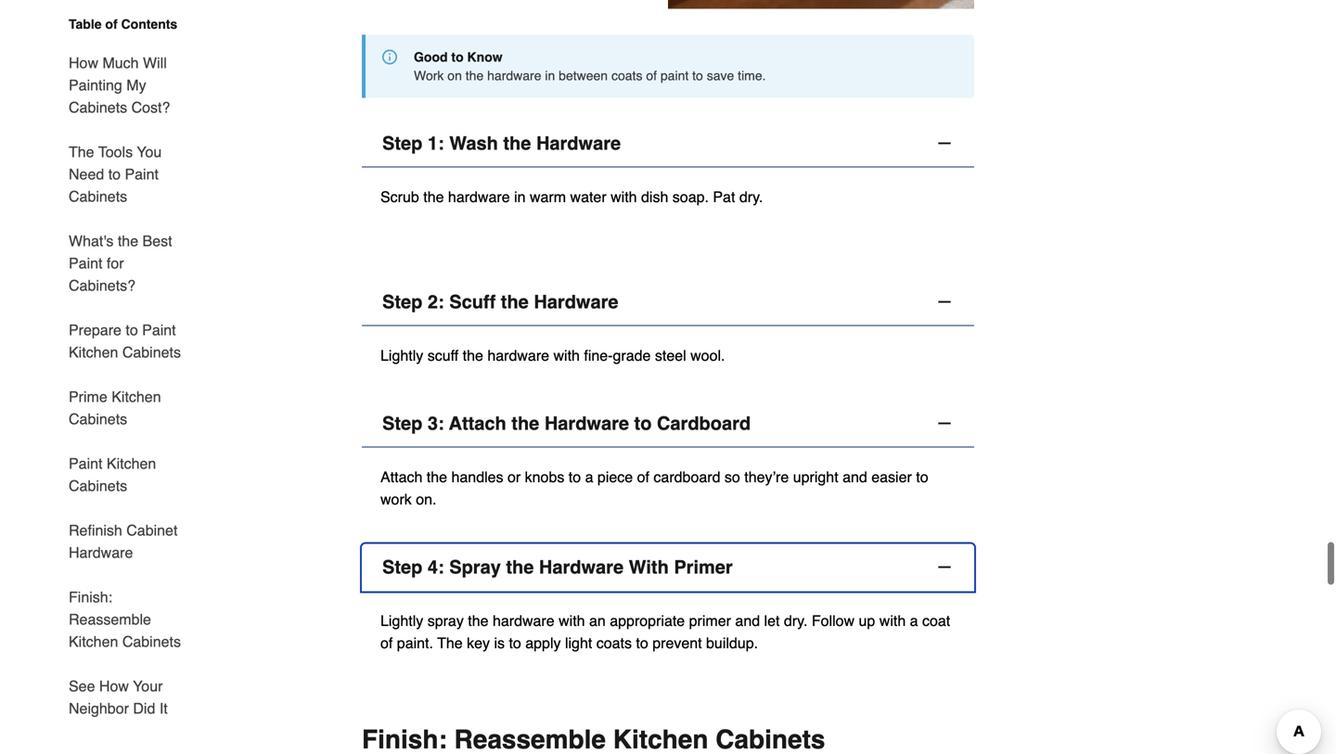 Task type: locate. For each thing, give the bounding box(es) containing it.
paint right "prepare"
[[142, 322, 176, 339]]

kitchen inside finish: reassemble kitchen cabinets
[[69, 634, 118, 651]]

0 vertical spatial attach
[[449, 413, 507, 434]]

hardware down know at the top of page
[[488, 68, 542, 83]]

handles
[[452, 469, 504, 486]]

step 3: attach the hardware to cardboard button
[[362, 401, 975, 448]]

finish: reassemble kitchen cabinets link
[[69, 576, 193, 665]]

kitchen down prime kitchen cabinets link
[[107, 455, 156, 473]]

lightly up "paint."
[[381, 613, 424, 630]]

paint.
[[397, 635, 434, 652]]

kitchen inside paint kitchen cabinets
[[107, 455, 156, 473]]

1 horizontal spatial the
[[438, 635, 463, 652]]

the
[[69, 143, 94, 161], [438, 635, 463, 652]]

or
[[508, 469, 521, 486]]

is
[[494, 635, 505, 652]]

2:
[[428, 291, 444, 313]]

with
[[611, 188, 637, 206], [554, 347, 580, 364], [559, 613, 585, 630], [880, 613, 906, 630]]

1 vertical spatial in
[[514, 188, 526, 206]]

1 vertical spatial a
[[910, 613, 919, 630]]

cabinets inside finish: reassemble kitchen cabinets
[[122, 634, 181, 651]]

upright
[[794, 469, 839, 486]]

0 vertical spatial and
[[843, 469, 868, 486]]

step 2: scuff the hardware
[[383, 291, 619, 313]]

lightly inside lightly spray the hardware with an appropriate primer and let dry. follow up with a coat of paint. the key is to apply light coats to prevent buildup.
[[381, 613, 424, 630]]

and
[[843, 469, 868, 486], [736, 613, 760, 630]]

step left 1:
[[383, 133, 423, 154]]

paint inside the tools you need to paint cabinets
[[125, 166, 159, 183]]

to right "prepare"
[[126, 322, 138, 339]]

prevent
[[653, 635, 702, 652]]

time.
[[738, 68, 766, 83]]

cabinets down prime
[[69, 411, 127, 428]]

0 vertical spatial dry.
[[740, 188, 763, 206]]

of inside lightly spray the hardware with an appropriate primer and let dry. follow up with a coat of paint. the key is to apply light coats to prevent buildup.
[[381, 635, 393, 652]]

spray
[[450, 557, 501, 578]]

refinish cabinet hardware link
[[69, 509, 193, 576]]

on.
[[416, 491, 437, 508]]

3 step from the top
[[383, 413, 423, 434]]

up
[[859, 613, 876, 630]]

step left '4:'
[[383, 557, 423, 578]]

scuff
[[428, 347, 459, 364]]

attach
[[449, 413, 507, 434], [381, 469, 423, 486]]

1 minus image from the top
[[936, 293, 954, 311]]

tools
[[98, 143, 133, 161]]

paint inside prepare to paint kitchen cabinets
[[142, 322, 176, 339]]

save
[[707, 68, 735, 83]]

lightly scuff the hardware with fine-grade steel wool.
[[381, 347, 726, 364]]

paint down what's
[[69, 255, 103, 272]]

the inside good to know work on the hardware in between coats of paint to save time.
[[466, 68, 484, 83]]

table of contents element
[[54, 15, 193, 720]]

1 vertical spatial coats
[[597, 635, 632, 652]]

with up the light
[[559, 613, 585, 630]]

1 vertical spatial the
[[438, 635, 463, 652]]

hardware for step 3: attach the hardware to cardboard
[[545, 413, 629, 434]]

the inside step 1: wash the hardware button
[[504, 133, 531, 154]]

how much will painting my cabinets cost? link
[[69, 41, 193, 130]]

in
[[545, 68, 555, 83], [514, 188, 526, 206]]

of right 'table'
[[105, 17, 118, 32]]

scuff
[[450, 291, 496, 313]]

kitchen
[[69, 344, 118, 361], [112, 389, 161, 406], [107, 455, 156, 473], [69, 634, 118, 651]]

1 lightly from the top
[[381, 347, 424, 364]]

steel
[[655, 347, 687, 364]]

the
[[466, 68, 484, 83], [504, 133, 531, 154], [424, 188, 444, 206], [118, 233, 138, 250], [501, 291, 529, 313], [463, 347, 484, 364], [512, 413, 540, 434], [427, 469, 448, 486], [506, 557, 534, 578], [468, 613, 489, 630]]

hardware down refinish
[[69, 545, 133, 562]]

2 lightly from the top
[[381, 613, 424, 630]]

paint kitchen cabinets
[[69, 455, 156, 495]]

hardware up an
[[539, 557, 624, 578]]

dish
[[642, 188, 669, 206]]

coats inside good to know work on the hardware in between coats of paint to save time.
[[612, 68, 643, 83]]

cabinets inside prepare to paint kitchen cabinets
[[122, 344, 181, 361]]

4 step from the top
[[383, 557, 423, 578]]

2 step from the top
[[383, 291, 423, 313]]

with
[[629, 557, 669, 578]]

prepare
[[69, 322, 122, 339]]

1 vertical spatial minus image
[[936, 414, 954, 433]]

with left fine-
[[554, 347, 580, 364]]

1 step from the top
[[383, 133, 423, 154]]

a left coat
[[910, 613, 919, 630]]

they're
[[745, 469, 789, 486]]

1 vertical spatial dry.
[[784, 613, 808, 630]]

paint down "prime kitchen cabinets"
[[69, 455, 103, 473]]

hardware up fine-
[[534, 291, 619, 313]]

step left the 2:
[[383, 291, 423, 313]]

the inside step 3: attach the hardware to cardboard button
[[512, 413, 540, 434]]

to
[[452, 50, 464, 64], [693, 68, 704, 83], [108, 166, 121, 183], [126, 322, 138, 339], [635, 413, 652, 434], [569, 469, 581, 486], [917, 469, 929, 486], [509, 635, 522, 652], [636, 635, 649, 652]]

lightly
[[381, 347, 424, 364], [381, 613, 424, 630]]

how
[[69, 54, 98, 71], [99, 678, 129, 695]]

0 vertical spatial minus image
[[936, 293, 954, 311]]

0 horizontal spatial dry.
[[740, 188, 763, 206]]

cabinets up prime kitchen cabinets link
[[122, 344, 181, 361]]

the up the need
[[69, 143, 94, 161]]

the inside lightly spray the hardware with an appropriate primer and let dry. follow up with a coat of paint. the key is to apply light coats to prevent buildup.
[[438, 635, 463, 652]]

finish: reassemble kitchen cabinets
[[69, 589, 181, 651]]

to left cardboard
[[635, 413, 652, 434]]

of left "paint."
[[381, 635, 393, 652]]

kitchen down "prepare"
[[69, 344, 118, 361]]

a left piece
[[585, 469, 594, 486]]

1 horizontal spatial and
[[843, 469, 868, 486]]

and inside lightly spray the hardware with an appropriate primer and let dry. follow up with a coat of paint. the key is to apply light coats to prevent buildup.
[[736, 613, 760, 630]]

0 horizontal spatial and
[[736, 613, 760, 630]]

1 vertical spatial lightly
[[381, 613, 424, 630]]

lightly left scuff
[[381, 347, 424, 364]]

0 vertical spatial in
[[545, 68, 555, 83]]

prime kitchen cabinets link
[[69, 375, 193, 442]]

step for step 4: spray the hardware with primer
[[383, 557, 423, 578]]

cabinets down the need
[[69, 188, 127, 205]]

attach right 3:
[[449, 413, 507, 434]]

coats down an
[[597, 635, 632, 652]]

hardware for step 4: spray the hardware with primer
[[539, 557, 624, 578]]

0 vertical spatial how
[[69, 54, 98, 71]]

for
[[107, 255, 124, 272]]

step left 3:
[[383, 413, 423, 434]]

spray
[[428, 613, 464, 630]]

you
[[137, 143, 162, 161]]

paint down the you
[[125, 166, 159, 183]]

minus image inside step 3: attach the hardware to cardboard button
[[936, 414, 954, 433]]

to up on
[[452, 50, 464, 64]]

the inside what's the best paint for cabinets?
[[118, 233, 138, 250]]

0 vertical spatial a
[[585, 469, 594, 486]]

refinish cabinet hardware
[[69, 522, 178, 562]]

step for step 2: scuff the hardware
[[383, 291, 423, 313]]

kitchen right prime
[[112, 389, 161, 406]]

much
[[103, 54, 139, 71]]

0 vertical spatial coats
[[612, 68, 643, 83]]

of
[[105, 17, 118, 32], [646, 68, 657, 83], [637, 469, 650, 486], [381, 635, 393, 652]]

with left the dish
[[611, 188, 637, 206]]

1 horizontal spatial attach
[[449, 413, 507, 434]]

cabinets down "painting"
[[69, 99, 127, 116]]

1 vertical spatial and
[[736, 613, 760, 630]]

hardware
[[488, 68, 542, 83], [448, 188, 510, 206], [488, 347, 550, 364], [493, 613, 555, 630]]

of left paint
[[646, 68, 657, 83]]

reassemble
[[69, 611, 151, 629]]

piece
[[598, 469, 633, 486]]

table of contents
[[69, 17, 178, 32]]

1 horizontal spatial a
[[910, 613, 919, 630]]

3:
[[428, 413, 444, 434]]

in left between
[[545, 68, 555, 83]]

how inside how much will painting my cabinets cost?
[[69, 54, 98, 71]]

0 horizontal spatial the
[[69, 143, 94, 161]]

paint inside what's the best paint for cabinets?
[[69, 255, 103, 272]]

to right easier
[[917, 469, 929, 486]]

hardware up scrub the hardware in warm water with dish soap. pat dry.
[[537, 133, 621, 154]]

kitchen inside prepare to paint kitchen cabinets
[[69, 344, 118, 361]]

cabinets inside how much will painting my cabinets cost?
[[69, 99, 127, 116]]

to down 'tools'
[[108, 166, 121, 183]]

0 vertical spatial the
[[69, 143, 94, 161]]

0 horizontal spatial attach
[[381, 469, 423, 486]]

1 horizontal spatial in
[[545, 68, 555, 83]]

step
[[383, 133, 423, 154], [383, 291, 423, 313], [383, 413, 423, 434], [383, 557, 423, 578]]

the inside lightly spray the hardware with an appropriate primer and let dry. follow up with a coat of paint. the key is to apply light coats to prevent buildup.
[[468, 613, 489, 630]]

dry.
[[740, 188, 763, 206], [784, 613, 808, 630]]

hardware up piece
[[545, 413, 629, 434]]

the down spray
[[438, 635, 463, 652]]

dry. for step 1: wash the hardware
[[740, 188, 763, 206]]

and left let
[[736, 613, 760, 630]]

scrub the hardware in warm water with dish soap. pat dry.
[[381, 188, 763, 206]]

a person holding cabinet hardware in front of a door. image
[[668, 0, 975, 9]]

attach up work
[[381, 469, 423, 486]]

cabinets up your
[[122, 634, 181, 651]]

hardware up apply
[[493, 613, 555, 630]]

minus image
[[936, 134, 954, 153]]

in left warm
[[514, 188, 526, 206]]

apply
[[526, 635, 561, 652]]

1 vertical spatial how
[[99, 678, 129, 695]]

0 vertical spatial lightly
[[381, 347, 424, 364]]

how up the neighbor in the bottom left of the page
[[99, 678, 129, 695]]

coats
[[612, 68, 643, 83], [597, 635, 632, 652]]

of right piece
[[637, 469, 650, 486]]

1 vertical spatial attach
[[381, 469, 423, 486]]

cabinets
[[69, 99, 127, 116], [69, 188, 127, 205], [122, 344, 181, 361], [69, 411, 127, 428], [69, 478, 127, 495], [122, 634, 181, 651]]

minus image
[[936, 293, 954, 311], [936, 414, 954, 433], [936, 558, 954, 577]]

attach the handles or knobs to a piece of cardboard so they're upright and easier to work on.
[[381, 469, 929, 508]]

of inside good to know work on the hardware in between coats of paint to save time.
[[646, 68, 657, 83]]

cabinets up refinish
[[69, 478, 127, 495]]

2 minus image from the top
[[936, 414, 954, 433]]

minus image inside step 2: scuff the hardware button
[[936, 293, 954, 311]]

hardware
[[537, 133, 621, 154], [534, 291, 619, 313], [545, 413, 629, 434], [69, 545, 133, 562], [539, 557, 624, 578]]

how inside see how your neighbor did it
[[99, 678, 129, 695]]

warm
[[530, 188, 566, 206]]

how up "painting"
[[69, 54, 98, 71]]

hardware for step 1: wash the hardware
[[537, 133, 621, 154]]

3 minus image from the top
[[936, 558, 954, 577]]

dry. inside lightly spray the hardware with an appropriate primer and let dry. follow up with a coat of paint. the key is to apply light coats to prevent buildup.
[[784, 613, 808, 630]]

paint
[[661, 68, 689, 83]]

0 horizontal spatial a
[[585, 469, 594, 486]]

2 vertical spatial minus image
[[936, 558, 954, 577]]

and left easier
[[843, 469, 868, 486]]

coats right between
[[612, 68, 643, 83]]

1 horizontal spatial dry.
[[784, 613, 808, 630]]

dry. right let
[[784, 613, 808, 630]]

minus image inside step 4: spray the hardware with primer button
[[936, 558, 954, 577]]

dry. right the "pat"
[[740, 188, 763, 206]]

kitchen down reassemble
[[69, 634, 118, 651]]

see how your neighbor did it
[[69, 678, 168, 718]]



Task type: describe. For each thing, give the bounding box(es) containing it.
prepare to paint kitchen cabinets link
[[69, 308, 193, 375]]

hardware for step 2: scuff the hardware
[[534, 291, 619, 313]]

buildup.
[[707, 635, 759, 652]]

with right up
[[880, 613, 906, 630]]

kitchen inside "prime kitchen cabinets"
[[112, 389, 161, 406]]

good
[[414, 50, 448, 64]]

minus image for cardboard
[[936, 414, 954, 433]]

cardboard
[[654, 469, 721, 486]]

refinish
[[69, 522, 122, 539]]

knobs
[[525, 469, 565, 486]]

primer
[[674, 557, 733, 578]]

wool.
[[691, 347, 726, 364]]

work
[[414, 68, 444, 83]]

follow
[[812, 613, 855, 630]]

what's the best paint for cabinets?
[[69, 233, 172, 294]]

the tools you need to paint cabinets link
[[69, 130, 193, 219]]

prepare to paint kitchen cabinets
[[69, 322, 181, 361]]

let
[[765, 613, 780, 630]]

prime kitchen cabinets
[[69, 389, 161, 428]]

step for step 3: attach the hardware to cardboard
[[383, 413, 423, 434]]

know
[[467, 50, 503, 64]]

best
[[143, 233, 172, 250]]

water
[[571, 188, 607, 206]]

coats inside lightly spray the hardware with an appropriate primer and let dry. follow up with a coat of paint. the key is to apply light coats to prevent buildup.
[[597, 635, 632, 652]]

info image
[[383, 50, 397, 64]]

attach inside attach the handles or knobs to a piece of cardboard so they're upright and easier to work on.
[[381, 469, 423, 486]]

what's the best paint for cabinets? link
[[69, 219, 193, 308]]

hardware down wash
[[448, 188, 510, 206]]

soap.
[[673, 188, 709, 206]]

to inside button
[[635, 413, 652, 434]]

to right is
[[509, 635, 522, 652]]

step 1: wash the hardware
[[383, 133, 621, 154]]

lightly for step 2: scuff the hardware
[[381, 347, 424, 364]]

the tools you need to paint cabinets
[[69, 143, 162, 205]]

paint inside paint kitchen cabinets
[[69, 455, 103, 473]]

to inside the tools you need to paint cabinets
[[108, 166, 121, 183]]

on
[[448, 68, 462, 83]]

table
[[69, 17, 102, 32]]

work
[[381, 491, 412, 508]]

fine-
[[584, 347, 613, 364]]

the inside attach the handles or knobs to a piece of cardboard so they're upright and easier to work on.
[[427, 469, 448, 486]]

see how your neighbor did it link
[[69, 665, 193, 720]]

cabinets inside the tools you need to paint cabinets
[[69, 188, 127, 205]]

scrub
[[381, 188, 419, 206]]

key
[[467, 635, 490, 652]]

a inside attach the handles or knobs to a piece of cardboard so they're upright and easier to work on.
[[585, 469, 594, 486]]

between
[[559, 68, 608, 83]]

step 4: spray the hardware with primer
[[383, 557, 733, 578]]

paint kitchen cabinets link
[[69, 442, 193, 509]]

to down appropriate
[[636, 635, 649, 652]]

cost?
[[131, 99, 170, 116]]

to inside prepare to paint kitchen cabinets
[[126, 322, 138, 339]]

in inside good to know work on the hardware in between coats of paint to save time.
[[545, 68, 555, 83]]

wash
[[450, 133, 498, 154]]

the inside the tools you need to paint cabinets
[[69, 143, 94, 161]]

so
[[725, 469, 741, 486]]

how much will painting my cabinets cost?
[[69, 54, 170, 116]]

contents
[[121, 17, 178, 32]]

it
[[160, 700, 168, 718]]

4:
[[428, 557, 444, 578]]

step 4: spray the hardware with primer button
[[362, 544, 975, 592]]

dry. for step 4: spray the hardware with primer
[[784, 613, 808, 630]]

neighbor
[[69, 700, 129, 718]]

lightly spray the hardware with an appropriate primer and let dry. follow up with a coat of paint. the key is to apply light coats to prevent buildup.
[[381, 613, 951, 652]]

pat
[[713, 188, 736, 206]]

the inside step 2: scuff the hardware button
[[501, 291, 529, 313]]

minus image for primer
[[936, 558, 954, 577]]

good to know work on the hardware in between coats of paint to save time.
[[414, 50, 766, 83]]

primer
[[689, 613, 732, 630]]

hardware inside lightly spray the hardware with an appropriate primer and let dry. follow up with a coat of paint. the key is to apply light coats to prevent buildup.
[[493, 613, 555, 630]]

cabinets inside paint kitchen cabinets
[[69, 478, 127, 495]]

grade
[[613, 347, 651, 364]]

finish:
[[69, 589, 112, 606]]

an
[[590, 613, 606, 630]]

the inside step 4: spray the hardware with primer button
[[506, 557, 534, 578]]

what's
[[69, 233, 114, 250]]

prime
[[69, 389, 107, 406]]

a inside lightly spray the hardware with an appropriate primer and let dry. follow up with a coat of paint. the key is to apply light coats to prevent buildup.
[[910, 613, 919, 630]]

coat
[[923, 613, 951, 630]]

light
[[565, 635, 593, 652]]

0 horizontal spatial in
[[514, 188, 526, 206]]

step 2: scuff the hardware button
[[362, 279, 975, 326]]

to left the save
[[693, 68, 704, 83]]

my
[[127, 77, 146, 94]]

need
[[69, 166, 104, 183]]

see
[[69, 678, 95, 695]]

hardware inside refinish cabinet hardware
[[69, 545, 133, 562]]

step for step 1: wash the hardware
[[383, 133, 423, 154]]

painting
[[69, 77, 122, 94]]

step 3: attach the hardware to cardboard
[[383, 413, 751, 434]]

attach inside button
[[449, 413, 507, 434]]

and inside attach the handles or knobs to a piece of cardboard so they're upright and easier to work on.
[[843, 469, 868, 486]]

appropriate
[[610, 613, 685, 630]]

cardboard
[[657, 413, 751, 434]]

to right knobs
[[569, 469, 581, 486]]

hardware down step 2: scuff the hardware
[[488, 347, 550, 364]]

of inside attach the handles or knobs to a piece of cardboard so they're upright and easier to work on.
[[637, 469, 650, 486]]

1:
[[428, 133, 444, 154]]

lightly for step 4: spray the hardware with primer
[[381, 613, 424, 630]]

your
[[133, 678, 163, 695]]

cabinet
[[126, 522, 178, 539]]

did
[[133, 700, 155, 718]]

step 1: wash the hardware button
[[362, 120, 975, 168]]

cabinets inside "prime kitchen cabinets"
[[69, 411, 127, 428]]

hardware inside good to know work on the hardware in between coats of paint to save time.
[[488, 68, 542, 83]]



Task type: vqa. For each thing, say whether or not it's contained in the screenshot.
the topmost stock
no



